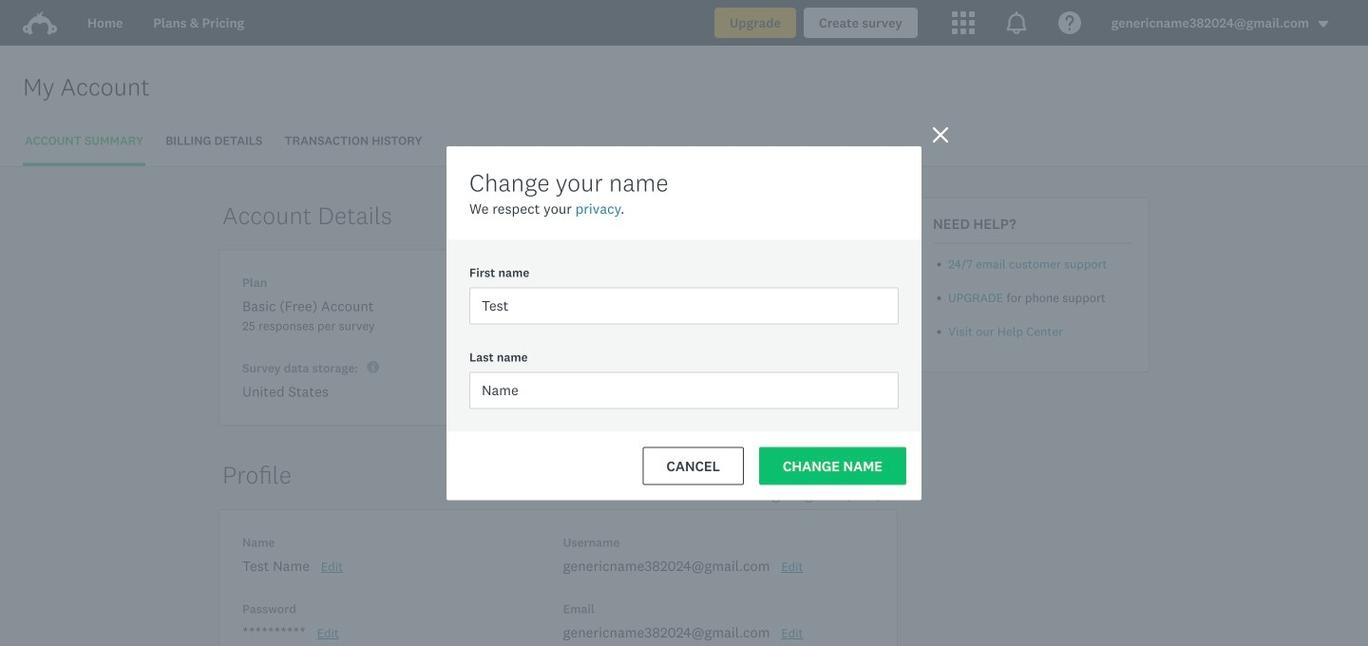 Task type: locate. For each thing, give the bounding box(es) containing it.
None text field
[[469, 287, 899, 325]]

1 products icon image from the left
[[952, 11, 975, 34]]

1 horizontal spatial products icon image
[[1005, 11, 1028, 34]]

2 products icon image from the left
[[1005, 11, 1028, 34]]

products icon image
[[952, 11, 975, 34], [1005, 11, 1028, 34]]

0 horizontal spatial products icon image
[[952, 11, 975, 34]]

None text field
[[469, 372, 899, 409]]



Task type: vqa. For each thing, say whether or not it's contained in the screenshot.
Products Icon
yes



Task type: describe. For each thing, give the bounding box(es) containing it.
help icon image
[[1058, 11, 1081, 34]]

surveymonkey logo image
[[23, 11, 57, 35]]



